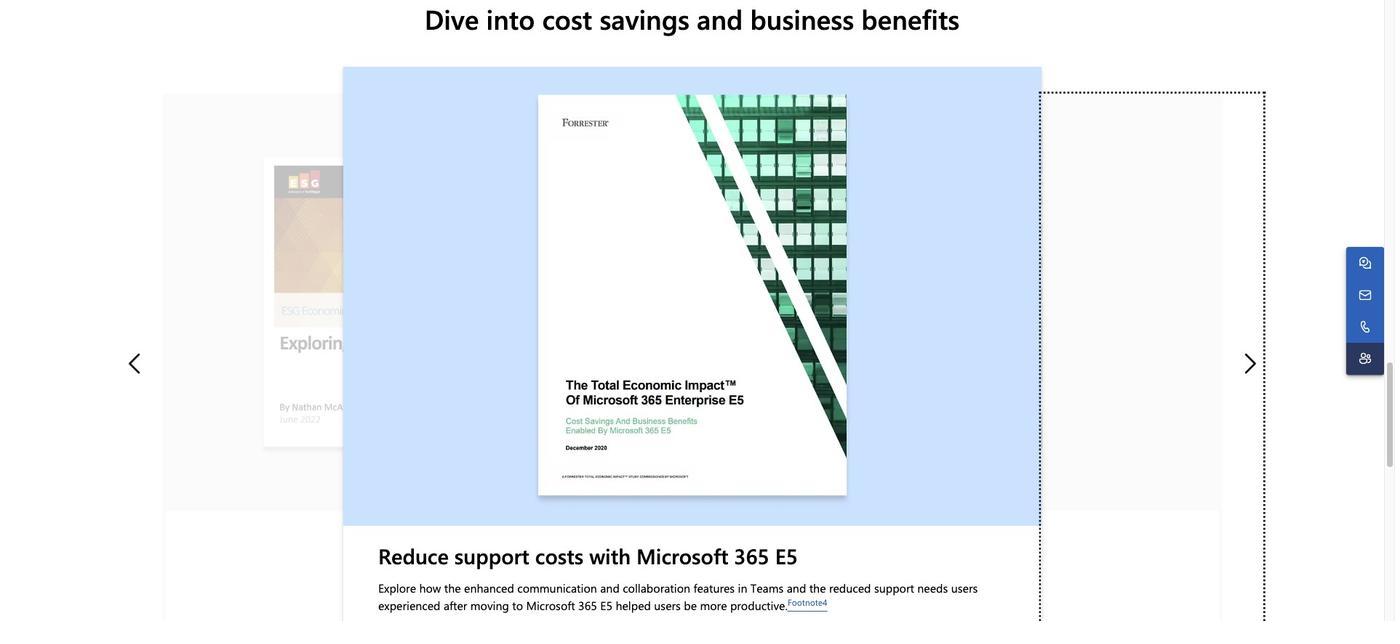 Task type: vqa. For each thing, say whether or not it's contained in the screenshot.
right the 365
yes



Task type: describe. For each thing, give the bounding box(es) containing it.
after
[[443, 599, 467, 614]]

with
[[589, 543, 630, 570]]

1 the from the left
[[444, 582, 461, 597]]

dive into cost savings and business benefits
[[425, 1, 960, 36]]

dive
[[425, 1, 479, 36]]

savings
[[600, 1, 690, 36]]

the study titled the total economic impact™ of microsoft 365 enterprise e5 image
[[343, 67, 1041, 527]]

communication
[[517, 582, 597, 597]]

microsoft inside explore how the enhanced communication and collaboration features in teams and the reduced support needs users experienced after moving to microsoft 365 e5 helped users be more productive.
[[526, 599, 575, 614]]

footnote
[[787, 598, 822, 609]]

2 the from the left
[[809, 582, 826, 597]]

teams
[[750, 582, 783, 597]]

productive.
[[730, 599, 787, 614]]

365 inside explore how the enhanced communication and collaboration features in teams and the reduced support needs users experienced after moving to microsoft 365 e5 helped users be more productive.
[[578, 599, 597, 614]]

explore how the enhanced communication and collaboration features in teams and the reduced support needs users experienced after moving to microsoft 365 e5 helped users be more productive.
[[378, 582, 977, 614]]

2 horizontal spatial and
[[786, 582, 806, 597]]

0 vertical spatial users
[[951, 582, 977, 597]]

e5
[[775, 543, 797, 570]]

enhanced
[[464, 582, 514, 597]]



Task type: locate. For each thing, give the bounding box(es) containing it.
0 horizontal spatial users
[[654, 599, 680, 614]]

1 horizontal spatial microsoft
[[636, 543, 728, 570]]

features
[[693, 582, 734, 597]]

0 vertical spatial microsoft
[[636, 543, 728, 570]]

the
[[444, 582, 461, 597], [809, 582, 826, 597]]

0 horizontal spatial microsoft
[[526, 599, 575, 614]]

experienced
[[378, 599, 440, 614]]

microsoft down communication
[[526, 599, 575, 614]]

the up 4
[[809, 582, 826, 597]]

how
[[419, 582, 441, 597]]

0 vertical spatial support
[[454, 543, 529, 570]]

1 horizontal spatial 365
[[734, 543, 769, 570]]

collaboration
[[622, 582, 690, 597]]

microsoft
[[636, 543, 728, 570], [526, 599, 575, 614]]

1 vertical spatial microsoft
[[526, 599, 575, 614]]

1 vertical spatial 365
[[578, 599, 597, 614]]

1 vertical spatial users
[[654, 599, 680, 614]]

business
[[750, 1, 854, 36]]

costs
[[535, 543, 583, 570]]

users
[[951, 582, 977, 597], [654, 599, 680, 614]]

and
[[697, 1, 743, 36], [600, 582, 619, 597], [786, 582, 806, 597]]

support left needs
[[874, 582, 914, 597]]

1 vertical spatial support
[[874, 582, 914, 597]]

the up after
[[444, 582, 461, 597]]

support up enhanced
[[454, 543, 529, 570]]

reduce
[[378, 543, 448, 570]]

reduced
[[829, 582, 871, 597]]

365 up in
[[734, 543, 769, 570]]

0 horizontal spatial the
[[444, 582, 461, 597]]

more
[[700, 599, 727, 614]]

1 horizontal spatial users
[[951, 582, 977, 597]]

e5 helped
[[600, 599, 651, 614]]

1 horizontal spatial the
[[809, 582, 826, 597]]

benefits
[[861, 1, 960, 36]]

users down 'collaboration'
[[654, 599, 680, 614]]

0 horizontal spatial 365
[[578, 599, 597, 614]]

support
[[454, 543, 529, 570], [874, 582, 914, 597]]

365 down communication
[[578, 599, 597, 614]]

moving
[[470, 599, 509, 614]]

microsoft up 'collaboration'
[[636, 543, 728, 570]]

1 horizontal spatial and
[[697, 1, 743, 36]]

4
[[822, 598, 827, 609]]

reduce support costs with microsoft 365 e5
[[378, 543, 797, 570]]

into
[[486, 1, 535, 36]]

0 horizontal spatial support
[[454, 543, 529, 570]]

365
[[734, 543, 769, 570], [578, 599, 597, 614]]

explore
[[378, 582, 416, 597]]

support inside explore how the enhanced communication and collaboration features in teams and the reduced support needs users experienced after moving to microsoft 365 e5 helped users be more productive.
[[874, 582, 914, 597]]

in
[[738, 582, 747, 597]]

1 horizontal spatial support
[[874, 582, 914, 597]]

users right needs
[[951, 582, 977, 597]]

cost
[[542, 1, 592, 36]]

footnote 4
[[787, 598, 827, 609]]

needs
[[917, 582, 948, 597]]

to
[[512, 599, 523, 614]]

0 horizontal spatial and
[[600, 582, 619, 597]]

0 vertical spatial 365
[[734, 543, 769, 570]]

be
[[684, 599, 696, 614]]



